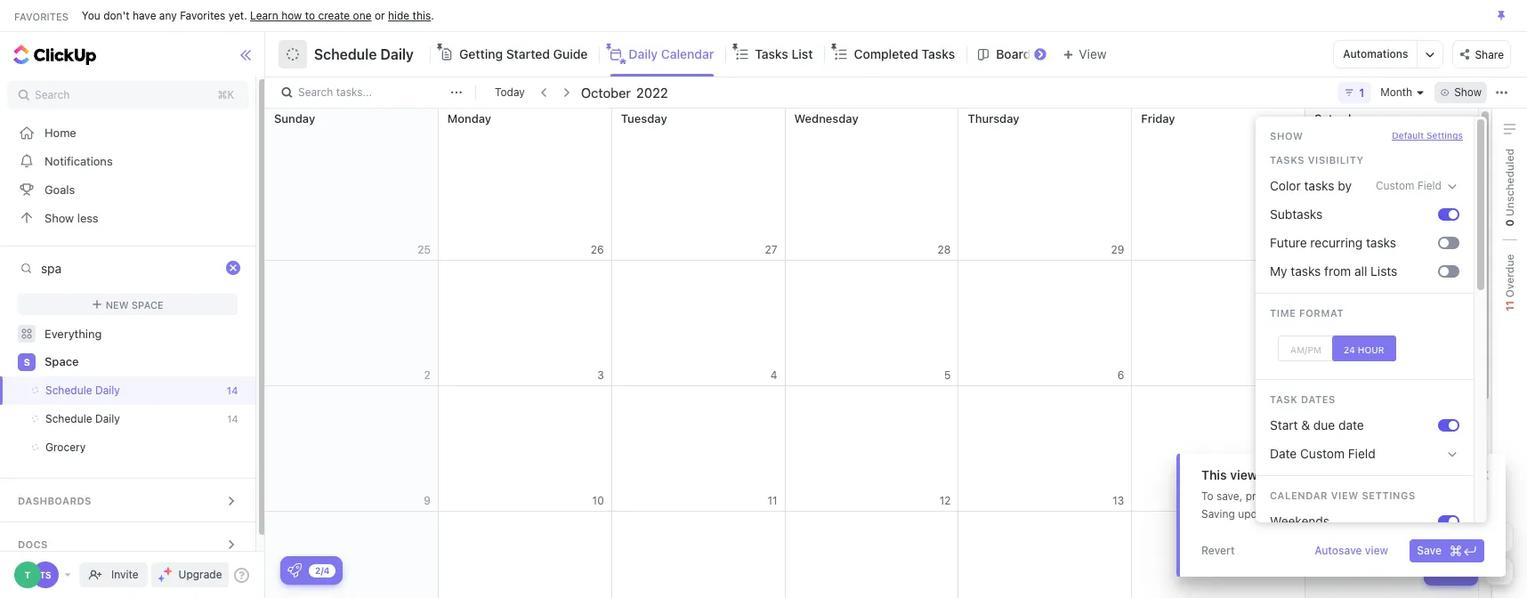 Task type: describe. For each thing, give the bounding box(es) containing it.
visibility
[[1308, 154, 1364, 166]]

less
[[77, 211, 98, 225]]

by
[[1338, 178, 1352, 193]]

goals link
[[0, 175, 256, 204]]

tasks visibility
[[1270, 154, 1364, 166]]

autosave
[[1315, 544, 1362, 557]]

yet.
[[228, 8, 247, 22]]

revert button
[[1195, 539, 1242, 563]]

onboarding checklist button element
[[288, 563, 302, 578]]

.
[[431, 8, 434, 22]]

am/pm
[[1291, 344, 1322, 355]]

save button
[[1410, 539, 1485, 563]]

custom inside date custom field button
[[1301, 446, 1345, 461]]

invite
[[111, 568, 138, 581]]

Filter Lists, Docs, & Folders text field
[[41, 255, 222, 281]]

don't
[[103, 8, 130, 22]]

changes
[[1339, 467, 1390, 482]]

1 vertical spatial the
[[1282, 507, 1298, 521]]

my tasks from all lists
[[1270, 263, 1398, 279]]

create
[[318, 8, 350, 22]]

default
[[1392, 130, 1424, 141]]

schedule daily for 1st schedule daily link from the top
[[45, 384, 120, 397]]

1 horizontal spatial show
[[1270, 130, 1304, 142]]

learn how to create one link
[[250, 8, 372, 22]]

Search tasks... text field
[[298, 80, 446, 105]]

time
[[1270, 307, 1297, 319]]

completed
[[854, 46, 919, 61]]

schedule for 2nd schedule daily link from the top
[[45, 412, 92, 425]]

task for task
[[1448, 564, 1471, 578]]

grocery link
[[0, 434, 220, 462]]

show inside the sidebar navigation
[[45, 211, 74, 225]]

future recurring tasks
[[1270, 235, 1397, 250]]

friday
[[1141, 111, 1176, 126]]

autosave view
[[1315, 544, 1389, 557]]

save inside "this view has unsaved changes to save, press cmd + enter or click the save saving updates the view for everyone."
[[1405, 490, 1430, 503]]

home link
[[0, 118, 256, 147]]

lists
[[1371, 263, 1398, 279]]

custom field
[[1376, 179, 1442, 192]]

everything
[[45, 326, 102, 340]]

show less
[[45, 211, 98, 225]]

any
[[159, 8, 177, 22]]

automations
[[1344, 47, 1409, 61]]

daily calendar
[[629, 46, 714, 61]]

tasks list
[[755, 46, 813, 61]]

1 horizontal spatial favorites
[[180, 8, 225, 22]]

weekends button
[[1263, 507, 1439, 536]]

upgrade link
[[151, 563, 229, 588]]

task for task dates
[[1270, 393, 1298, 405]]

this
[[1202, 467, 1227, 482]]

updates
[[1238, 507, 1279, 521]]

tasks for tasks visibility
[[1270, 154, 1305, 166]]

date custom field button
[[1256, 440, 1474, 468]]

search for search
[[35, 88, 70, 101]]

my tasks from all lists button
[[1263, 257, 1439, 286]]

getting
[[459, 46, 503, 61]]

0 vertical spatial space
[[131, 299, 164, 310]]

from
[[1325, 263, 1351, 279]]

&
[[1302, 417, 1310, 433]]

color tasks by
[[1270, 178, 1352, 193]]

date
[[1339, 417, 1364, 433]]

new
[[106, 299, 129, 310]]

3 row from the top
[[265, 386, 1479, 512]]

date
[[1270, 446, 1297, 461]]

this view has unsaved changes to save, press cmd + enter or click the save saving updates the view for everyone.
[[1202, 467, 1430, 521]]

hide
[[388, 8, 410, 22]]

schedule inside schedule daily button
[[314, 46, 377, 62]]

guide
[[553, 46, 588, 61]]

0 vertical spatial custom
[[1376, 179, 1415, 192]]

field inside button
[[1348, 446, 1376, 461]]

1 schedule daily link from the top
[[0, 377, 220, 405]]

color
[[1270, 178, 1301, 193]]

have
[[133, 8, 156, 22]]

future
[[1270, 235, 1307, 250]]

notifications
[[45, 154, 113, 168]]

tasks...
[[336, 85, 372, 99]]

everyone.
[[1344, 507, 1393, 521]]

unscheduled
[[1503, 149, 1516, 219]]

weekends
[[1270, 514, 1330, 529]]

schedule daily button
[[307, 35, 414, 74]]

date custom field button
[[1263, 440, 1467, 468]]

revert
[[1202, 544, 1235, 557]]

you don't have any favorites yet. learn how to create one or hide this .
[[82, 8, 434, 22]]

settings
[[1362, 490, 1416, 501]]

start & due date
[[1270, 417, 1364, 433]]

0
[[1503, 219, 1516, 226]]

show button
[[1435, 82, 1487, 103]]

you
[[82, 8, 100, 22]]

list
[[792, 46, 813, 61]]

getting started guide link
[[459, 32, 595, 77]]

saving
[[1202, 507, 1235, 521]]

board
[[996, 46, 1031, 61]]

daily up tuesday
[[629, 46, 658, 61]]

my
[[1270, 263, 1288, 279]]

save,
[[1217, 490, 1243, 503]]

enter
[[1314, 490, 1343, 503]]



Task type: locate. For each thing, give the bounding box(es) containing it.
tasks up color on the top right
[[1270, 154, 1305, 166]]

1 vertical spatial show
[[1270, 130, 1304, 142]]

1 vertical spatial calendar
[[1270, 490, 1328, 501]]

1 vertical spatial schedule
[[45, 384, 92, 397]]

2/4
[[315, 565, 330, 575]]

search tasks...
[[298, 85, 372, 99]]

custom
[[1376, 179, 1415, 192], [1301, 446, 1345, 461]]

or inside "this view has unsaved changes to save, press cmd + enter or click the save saving updates the view for everyone."
[[1346, 490, 1356, 503]]

task
[[1270, 393, 1298, 405], [1448, 564, 1471, 578]]

tasks for tasks list
[[755, 46, 789, 61]]

1 vertical spatial or
[[1346, 490, 1356, 503]]

0 horizontal spatial or
[[375, 8, 385, 22]]

thursday
[[968, 111, 1020, 126]]

today
[[495, 85, 525, 99]]

1 horizontal spatial task
[[1448, 564, 1471, 578]]

space link
[[45, 348, 240, 377]]

view for calendar
[[1331, 490, 1359, 501]]

daily up grocery link
[[95, 412, 120, 425]]

view for this
[[1230, 467, 1258, 482]]

format
[[1300, 307, 1344, 319]]

view inside the 'autosave view' button
[[1365, 544, 1389, 557]]

sunday
[[274, 111, 315, 126]]

start & due date button
[[1263, 411, 1439, 440]]

tasks right 'completed'
[[922, 46, 955, 61]]

schedule daily for 2nd schedule daily link from the top
[[45, 412, 120, 425]]

0 horizontal spatial the
[[1282, 507, 1298, 521]]

overdue
[[1503, 254, 1516, 301]]

for
[[1327, 507, 1341, 521]]

2 vertical spatial show
[[45, 211, 74, 225]]

wednesday
[[795, 111, 859, 126]]

tasks left list at the top of page
[[755, 46, 789, 61]]

1 horizontal spatial custom
[[1376, 179, 1415, 192]]

task up start on the bottom of page
[[1270, 393, 1298, 405]]

2 row from the top
[[265, 261, 1479, 386]]

time format
[[1270, 307, 1344, 319]]

click
[[1359, 490, 1382, 503]]

4 row from the top
[[265, 512, 1479, 598]]

2 vertical spatial schedule
[[45, 412, 92, 425]]

autosave view button
[[1308, 539, 1396, 563]]

2 vertical spatial tasks
[[1291, 263, 1321, 279]]

calendar up tuesday
[[661, 46, 714, 61]]

0 vertical spatial or
[[375, 8, 385, 22]]

field up the changes
[[1348, 446, 1376, 461]]

field down default settings
[[1418, 179, 1442, 192]]

2 horizontal spatial show
[[1455, 85, 1482, 99]]

1 horizontal spatial or
[[1346, 490, 1356, 503]]

board link
[[996, 32, 1038, 77]]

all
[[1355, 263, 1368, 279]]

or right one
[[375, 8, 385, 22]]

view up save,
[[1230, 467, 1258, 482]]

search up home
[[35, 88, 70, 101]]

hide this link
[[388, 8, 431, 22]]

space
[[131, 299, 164, 310], [45, 354, 79, 369]]

14
[[227, 385, 238, 396], [227, 413, 238, 425]]

share
[[1475, 48, 1504, 61]]

press
[[1246, 490, 1274, 503]]

or for favorites
[[375, 8, 385, 22]]

1 horizontal spatial tasks
[[922, 46, 955, 61]]

show inside dropdown button
[[1455, 85, 1482, 99]]

favorites
[[180, 8, 225, 22], [14, 10, 68, 22]]

1 vertical spatial task
[[1448, 564, 1471, 578]]

automations button
[[1335, 41, 1418, 68]]

schedule daily link up "grocery"
[[0, 405, 220, 434]]

calendar down the unsaved at the right of page
[[1270, 490, 1328, 501]]

0 horizontal spatial field
[[1348, 446, 1376, 461]]

daily inside button
[[381, 46, 414, 62]]

cmd
[[1277, 490, 1301, 503]]

schedule daily inside schedule daily button
[[314, 46, 414, 62]]

to
[[305, 8, 315, 22]]

daily
[[381, 46, 414, 62], [629, 46, 658, 61], [95, 384, 120, 397], [95, 412, 120, 425]]

the right click
[[1385, 490, 1402, 503]]

1 vertical spatial 14
[[227, 413, 238, 425]]

24 hour
[[1344, 344, 1385, 355]]

0 vertical spatial field
[[1418, 179, 1442, 192]]

task down save button at the right bottom of the page
[[1448, 564, 1471, 578]]

14 for 1st schedule daily link from the top
[[227, 385, 238, 396]]

tuesday
[[621, 111, 667, 126]]

new space
[[106, 299, 164, 310]]

0 horizontal spatial show
[[45, 211, 74, 225]]

0 vertical spatial 14
[[227, 385, 238, 396]]

1 vertical spatial tasks
[[1366, 235, 1397, 250]]

or left click
[[1346, 490, 1356, 503]]

today button
[[491, 84, 529, 101]]

schedule daily down everything
[[45, 384, 120, 397]]

favorites left "you"
[[14, 10, 68, 22]]

tasks inside "link"
[[922, 46, 955, 61]]

0 vertical spatial schedule daily
[[314, 46, 414, 62]]

unsaved
[[1286, 467, 1336, 482]]

0 horizontal spatial calendar
[[661, 46, 714, 61]]

due
[[1314, 417, 1335, 433]]

grid containing sunday
[[264, 109, 1479, 598]]

schedule daily up tasks... on the left top
[[314, 46, 414, 62]]

1 vertical spatial field
[[1348, 446, 1376, 461]]

space right new
[[131, 299, 164, 310]]

show
[[1455, 85, 1482, 99], [1270, 130, 1304, 142], [45, 211, 74, 225]]

grid
[[264, 109, 1479, 598]]

cell
[[611, 512, 786, 598]]

completed tasks
[[854, 46, 955, 61]]

row
[[265, 109, 1479, 261], [265, 261, 1479, 386], [265, 386, 1479, 512], [265, 512, 1479, 598]]

docs
[[18, 539, 48, 550]]

search inside the sidebar navigation
[[35, 88, 70, 101]]

show up tasks visibility
[[1270, 130, 1304, 142]]

onboarding checklist button image
[[288, 563, 302, 578]]

goals
[[45, 182, 75, 196]]

daily down space link
[[95, 384, 120, 397]]

1 vertical spatial custom
[[1301, 446, 1345, 461]]

share button
[[1453, 40, 1512, 69]]

future recurring tasks button
[[1263, 229, 1439, 257]]

1 vertical spatial schedule daily
[[45, 384, 120, 397]]

tasks inside my tasks from all lists button
[[1291, 263, 1321, 279]]

schedule for 1st schedule daily link from the top
[[45, 384, 92, 397]]

2 schedule daily link from the top
[[0, 405, 220, 434]]

tasks right my
[[1291, 263, 1321, 279]]

tasks left "by"
[[1305, 178, 1335, 193]]

view up for
[[1331, 490, 1359, 501]]

view down the everyone.
[[1365, 544, 1389, 557]]

14 for 2nd schedule daily link from the top
[[227, 413, 238, 425]]

tasks
[[755, 46, 789, 61], [922, 46, 955, 61], [1270, 154, 1305, 166]]

saturday
[[1315, 111, 1364, 126]]

the down cmd
[[1282, 507, 1298, 521]]

settings
[[1427, 130, 1463, 141]]

favorites right any
[[180, 8, 225, 22]]

custom right "by"
[[1376, 179, 1415, 192]]

1 horizontal spatial calendar
[[1270, 490, 1328, 501]]

upgrade
[[179, 568, 222, 581]]

1 vertical spatial space
[[45, 354, 79, 369]]

clear search image
[[227, 262, 240, 274]]

tasks inside future recurring tasks button
[[1366, 235, 1397, 250]]

0 horizontal spatial custom
[[1301, 446, 1345, 461]]

0 horizontal spatial task
[[1270, 393, 1298, 405]]

1 horizontal spatial field
[[1418, 179, 1442, 192]]

task dates
[[1270, 393, 1336, 405]]

monday
[[448, 111, 491, 126]]

2 horizontal spatial tasks
[[1270, 154, 1305, 166]]

0 vertical spatial task
[[1270, 393, 1298, 405]]

show down the goals
[[45, 211, 74, 225]]

2 vertical spatial schedule daily
[[45, 412, 120, 425]]

+
[[1304, 490, 1311, 503]]

getting started guide
[[459, 46, 588, 61]]

0 horizontal spatial tasks
[[755, 46, 789, 61]]

search
[[298, 85, 333, 99], [35, 88, 70, 101]]

0 horizontal spatial space
[[45, 354, 79, 369]]

or for changes
[[1346, 490, 1356, 503]]

the
[[1385, 490, 1402, 503], [1282, 507, 1298, 521]]

how
[[281, 8, 302, 22]]

0 vertical spatial tasks
[[1305, 178, 1335, 193]]

1 horizontal spatial the
[[1385, 490, 1402, 503]]

1 row from the top
[[265, 109, 1479, 261]]

everything link
[[0, 320, 256, 348]]

tasks for from
[[1291, 263, 1321, 279]]

0 horizontal spatial favorites
[[14, 10, 68, 22]]

dashboards
[[18, 495, 91, 507]]

tasks for by
[[1305, 178, 1335, 193]]

date custom field
[[1270, 446, 1376, 461]]

subtasks button
[[1263, 200, 1439, 229]]

learn
[[250, 8, 278, 22]]

one
[[353, 8, 372, 22]]

grocery
[[45, 441, 86, 454]]

this
[[413, 8, 431, 22]]

view down +
[[1301, 507, 1324, 521]]

11
[[1503, 301, 1516, 311]]

save inside button
[[1417, 544, 1442, 557]]

field
[[1418, 179, 1442, 192], [1348, 446, 1376, 461]]

custom up the unsaved at the right of page
[[1301, 446, 1345, 461]]

schedule daily link up grocery link
[[0, 377, 220, 405]]

0 vertical spatial schedule
[[314, 46, 377, 62]]

to
[[1202, 490, 1214, 503]]

show down share button
[[1455, 85, 1482, 99]]

0 horizontal spatial search
[[35, 88, 70, 101]]

search for search tasks...
[[298, 85, 333, 99]]

calendar view settings
[[1270, 490, 1416, 501]]

0 vertical spatial calendar
[[661, 46, 714, 61]]

home
[[45, 125, 76, 139]]

space down everything
[[45, 354, 79, 369]]

view for autosave
[[1365, 544, 1389, 557]]

started
[[506, 46, 550, 61]]

space inside space link
[[45, 354, 79, 369]]

sidebar navigation
[[0, 32, 269, 598]]

tasks up lists
[[1366, 235, 1397, 250]]

0 vertical spatial show
[[1455, 85, 1482, 99]]

⌘k
[[218, 88, 235, 101]]

0 vertical spatial the
[[1385, 490, 1402, 503]]

schedule
[[314, 46, 377, 62], [45, 384, 92, 397], [45, 412, 92, 425]]

daily down hide
[[381, 46, 414, 62]]

schedule daily up "grocery"
[[45, 412, 120, 425]]

search up sunday
[[298, 85, 333, 99]]

1 horizontal spatial space
[[131, 299, 164, 310]]

1 horizontal spatial search
[[298, 85, 333, 99]]



Task type: vqa. For each thing, say whether or not it's contained in the screenshot.
Your related to Favorites
no



